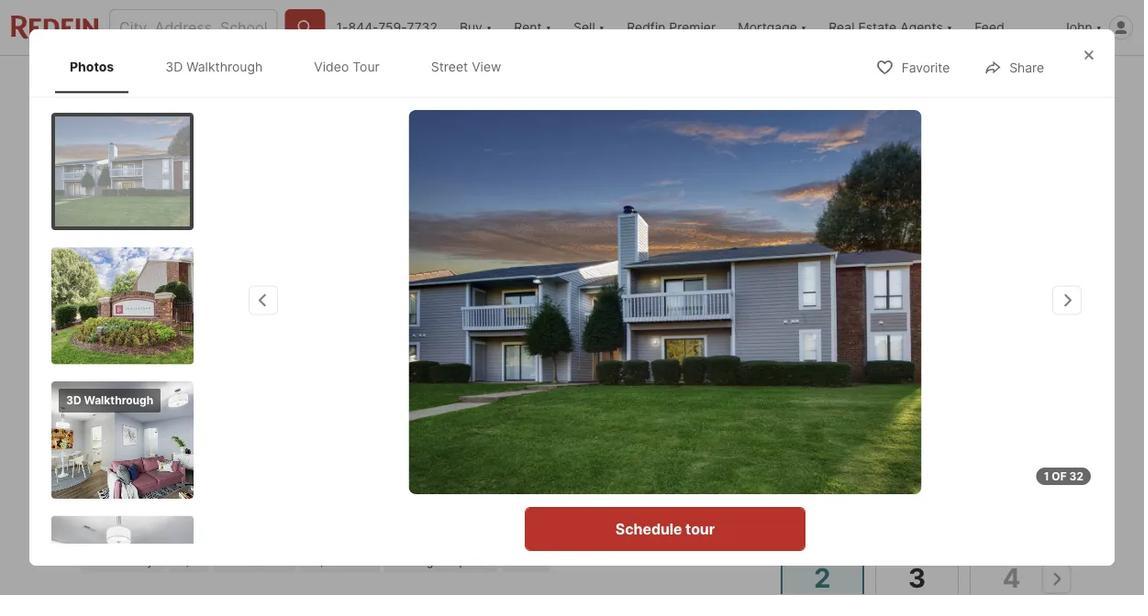 Task type: locate. For each thing, give the bounding box(es) containing it.
a/c
[[179, 556, 198, 569]]

street view up charlotte
[[402, 364, 474, 379]]

unit
[[348, 556, 370, 569]]

street inside street view tab
[[431, 59, 468, 74]]

x-out
[[915, 73, 950, 89]]

2 vertical spatial tour
[[894, 485, 918, 499]]

view inside button
[[443, 364, 474, 379]]

7139 winding cedar trl image
[[409, 110, 922, 495]]

redfin
[[627, 20, 666, 35]]

more
[[513, 556, 540, 569]]

tour
[[353, 59, 380, 74], [777, 429, 818, 452], [894, 485, 918, 499]]

tour
[[686, 520, 715, 538]]

somerstone up $959+
[[80, 434, 168, 452]]

2 vertical spatial walkthrough
[[84, 394, 153, 407]]

tab list containing search
[[80, 56, 682, 104]]

estates up /mo
[[171, 434, 225, 452]]

3d walkthrough inside button
[[136, 364, 237, 379]]

tab list containing photos
[[51, 40, 535, 93]]

tour in person
[[894, 485, 971, 499]]

1 horizontal spatial somerstone
[[822, 429, 932, 452]]

somerstone up "tour in person" list box at the bottom right of page
[[822, 429, 932, 452]]

x-out button
[[874, 61, 965, 99]]

tab list
[[51, 40, 535, 93], [80, 56, 682, 104]]

of
[[1052, 470, 1067, 483]]

street up charlotte
[[402, 364, 440, 379]]

view up ,
[[443, 364, 474, 379]]

street view down the 7732
[[431, 59, 501, 74]]

1-
[[336, 20, 348, 35]]

3d walkthrough
[[165, 59, 263, 74], [136, 364, 237, 379], [66, 394, 153, 407]]

out
[[928, 73, 950, 89]]

$959+ /mo price
[[80, 468, 195, 515]]

tab down redfin
[[578, 60, 667, 104]]

0 horizontal spatial somerstone
[[80, 434, 168, 452]]

schedule tour button
[[525, 507, 806, 552]]

0 vertical spatial tour
[[353, 59, 380, 74]]

walkthrough inside tab
[[186, 59, 263, 74]]

estates
[[936, 429, 1003, 452], [171, 434, 225, 452]]

tab list for x-out button
[[80, 56, 682, 104]]

street view tab
[[416, 44, 516, 89]]

0 horizontal spatial tour
[[353, 59, 380, 74]]

3d & video tour
[[154, 128, 250, 141]]

1 vertical spatial tour
[[777, 429, 818, 452]]

street view
[[431, 59, 501, 74], [402, 364, 474, 379]]

tab list inside schedule tour dialog
[[51, 40, 535, 93]]

0 vertical spatial 3d walkthrough
[[165, 59, 263, 74]]

share button down 'feed'
[[968, 48, 1060, 86]]

tab
[[478, 60, 578, 104], [578, 60, 667, 104]]

garbage
[[395, 556, 440, 569]]

charlotte
[[402, 434, 467, 452]]

in
[[336, 556, 345, 569]]

0 vertical spatial view
[[472, 59, 501, 74]]

favorite
[[902, 60, 950, 75]]

tour inside tour in person option
[[894, 485, 918, 499]]

2 vertical spatial 3d walkthrough
[[66, 394, 153, 407]]

somerstone
[[822, 429, 932, 452], [80, 434, 168, 452]]

video
[[314, 59, 349, 74]]

view right fees
[[472, 59, 501, 74]]

3d inside button
[[136, 364, 154, 379]]

next image
[[1042, 565, 1071, 594]]

1 vertical spatial walkthrough
[[157, 364, 237, 379]]

plans
[[356, 74, 389, 89]]

1,198
[[445, 468, 497, 494]]

image image
[[80, 107, 569, 405], [576, 107, 816, 405], [824, 107, 1064, 405], [55, 116, 190, 226], [51, 247, 194, 364], [51, 381, 194, 499]]

759-
[[378, 20, 407, 35]]

estates up the person
[[936, 429, 1003, 452]]

fees tab
[[409, 60, 478, 104]]

fees
[[429, 74, 458, 89]]

search
[[137, 74, 181, 89]]

street down the 7732
[[431, 59, 468, 74]]

street
[[431, 59, 468, 74], [402, 364, 440, 379]]

1 horizontal spatial tour
[[777, 429, 818, 452]]

w/d in unit
[[311, 556, 370, 569]]

photos tab
[[55, 44, 129, 89]]

2 horizontal spatial tour
[[894, 485, 918, 499]]

1 vertical spatial 3d walkthrough
[[136, 364, 237, 379]]

share
[[1010, 60, 1044, 75], [1014, 73, 1048, 89]]

video tour
[[314, 59, 380, 74]]

2
[[814, 562, 831, 594]]

3 button
[[871, 530, 966, 596], [875, 534, 959, 596]]

overview tab
[[201, 60, 302, 104]]

street view button
[[360, 354, 490, 390]]

deal
[[102, 128, 132, 141]]

overview
[[222, 74, 282, 89]]

3d
[[165, 59, 183, 74], [154, 128, 169, 141], [136, 364, 154, 379], [66, 394, 81, 407]]

0 vertical spatial street view
[[431, 59, 501, 74]]

view
[[472, 59, 501, 74], [443, 364, 474, 379]]

4 button
[[966, 530, 1060, 596], [970, 534, 1053, 596]]

1 vertical spatial street
[[402, 364, 440, 379]]

street view inside tab
[[431, 59, 501, 74]]

floor plans tab
[[302, 60, 409, 104]]

1 of 32
[[1044, 470, 1084, 483]]

1 vertical spatial street view
[[402, 364, 474, 379]]

1 vertical spatial view
[[443, 364, 474, 379]]

32
[[1070, 470, 1084, 483]]

view inside tab
[[472, 59, 501, 74]]

0 vertical spatial street
[[431, 59, 468, 74]]

0 vertical spatial walkthrough
[[186, 59, 263, 74]]

tour for tour somerstone estates
[[777, 429, 818, 452]]

share button
[[968, 48, 1060, 86], [973, 61, 1064, 99]]

street inside street view button
[[402, 364, 440, 379]]

0 horizontal spatial estates
[[171, 434, 225, 452]]

tour
[[219, 128, 250, 141]]

walkthrough
[[186, 59, 263, 74], [157, 364, 237, 379], [84, 394, 153, 407]]

tab right fees
[[478, 60, 578, 104]]



Task type: describe. For each thing, give the bounding box(es) containing it.
share button down feed button
[[973, 61, 1064, 99]]

thursday 2
[[793, 546, 852, 594]]

premier
[[669, 20, 716, 35]]

844-
[[348, 20, 378, 35]]

tour inside video tour tab
[[353, 59, 380, 74]]

1-844-759-7732
[[336, 20, 438, 35]]

tour for tour in person
[[894, 485, 918, 499]]

4
[[1002, 562, 1020, 594]]

share inside schedule tour dialog
[[1010, 60, 1044, 75]]

person
[[933, 485, 971, 499]]

redfin premier
[[627, 20, 716, 35]]

map entry image
[[656, 428, 747, 520]]

thursday
[[793, 546, 852, 559]]

3d inside tab
[[165, 59, 183, 74]]

schedule
[[616, 520, 682, 538]]

ft
[[424, 497, 438, 515]]

1 tab from the left
[[478, 60, 578, 104]]

walkthrough inside button
[[157, 364, 237, 379]]

feed
[[975, 20, 1005, 35]]

w/d
[[311, 556, 333, 569]]

friendly
[[112, 556, 153, 569]]

3d walkthrough tab
[[151, 44, 277, 89]]

tour in person list box
[[777, 469, 1064, 515]]

1-844-759-7732 link
[[336, 20, 438, 35]]

garbage disposal
[[395, 556, 487, 569]]

floor plans
[[322, 74, 389, 89]]

schedule tour
[[616, 520, 715, 538]]

video tour tab
[[299, 44, 394, 89]]

nc
[[475, 434, 497, 452]]

sq
[[402, 497, 420, 515]]

711-
[[402, 468, 445, 494]]

pet
[[91, 556, 109, 569]]

somerstone estates
[[80, 434, 225, 452]]

submit search image
[[296, 18, 314, 37]]

3d walkthrough button
[[95, 354, 252, 390]]

disposal
[[443, 556, 487, 569]]

video
[[181, 128, 216, 141]]

2 tab from the left
[[578, 60, 667, 104]]

pet friendly
[[91, 556, 153, 569]]

$959+
[[80, 468, 150, 494]]

&
[[171, 128, 179, 141]]

favorite button
[[861, 48, 966, 86]]

3
[[908, 562, 926, 594]]

City, Address, School, Agent, ZIP search field
[[109, 9, 278, 46]]

floor
[[322, 74, 353, 89]]

tour somerstone estates
[[777, 429, 1003, 452]]

7732
[[407, 20, 438, 35]]

/mo
[[155, 468, 195, 494]]

price
[[80, 497, 115, 515]]

street view inside button
[[402, 364, 474, 379]]

tour in person option
[[777, 469, 1064, 515]]

schedule tour dialog
[[29, 29, 1115, 596]]

3d walkthrough inside tab
[[165, 59, 263, 74]]

photos
[[70, 59, 114, 74]]

1 horizontal spatial estates
[[936, 429, 1003, 452]]

redfin premier button
[[616, 0, 727, 55]]

,
[[467, 434, 471, 452]]

x-
[[915, 73, 928, 89]]

charlotte , nc 28212
[[402, 434, 544, 452]]

711-1,198 sq ft
[[402, 468, 497, 515]]

28212
[[501, 434, 544, 452]]

feed button
[[964, 0, 1052, 55]]

in
[[921, 485, 931, 499]]

1
[[1044, 470, 1049, 483]]

tab list for share button under 'feed'
[[51, 40, 535, 93]]

dishwasher
[[224, 556, 285, 569]]

search link
[[100, 71, 181, 93]]



Task type: vqa. For each thing, say whether or not it's contained in the screenshot.
91103 related to $799,888
no



